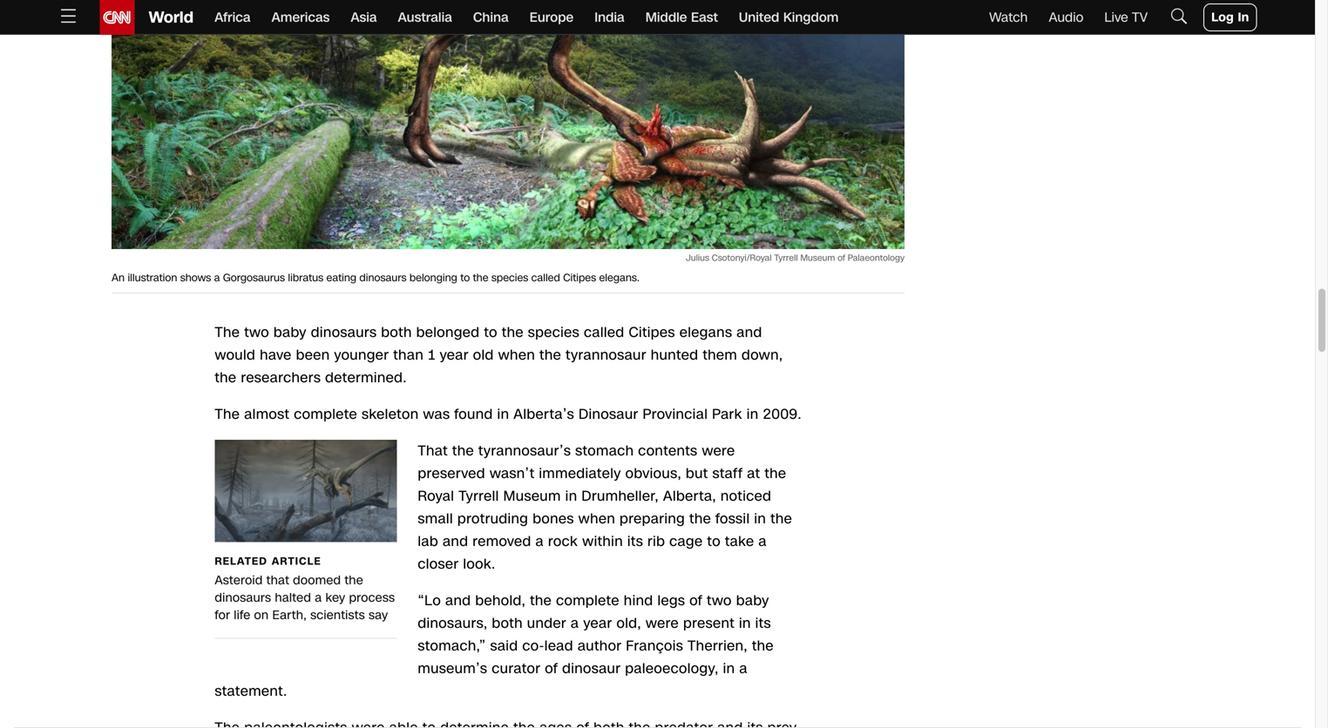 Task type: locate. For each thing, give the bounding box(es) containing it.
lab
[[418, 532, 439, 552]]

museum left palaeontology
[[801, 252, 836, 264]]

complete up author
[[556, 592, 620, 611]]

tyrrell right csotonyi/royal
[[775, 252, 798, 264]]

halted
[[275, 590, 311, 607]]

closer
[[418, 555, 459, 575]]

museum's
[[418, 660, 488, 679]]

both up "said" at the bottom left of the page
[[492, 614, 523, 634]]

baby up have
[[274, 323, 307, 343]]

the right therrien,
[[752, 637, 774, 657]]

were up françois
[[646, 614, 679, 634]]

americas link
[[272, 0, 330, 35]]

belonged
[[417, 323, 480, 343]]

two up have
[[244, 323, 269, 343]]

1 vertical spatial were
[[646, 614, 679, 634]]

1 horizontal spatial when
[[579, 510, 616, 529]]

citipes inside 'the two baby dinosaurs both belonged to the species called citipes elegans and would have been younger than 1 year old when the tyrannosaur hunted them down, the researchers determined.'
[[629, 323, 676, 343]]

behold,
[[476, 592, 526, 611]]

tyrannosaur
[[566, 346, 647, 365]]

1 horizontal spatial its
[[756, 614, 772, 634]]

0 vertical spatial two
[[244, 323, 269, 343]]

kingdom
[[784, 8, 839, 27]]

csotonyi/royal
[[712, 252, 772, 264]]

0 horizontal spatial two
[[244, 323, 269, 343]]

a down therrien,
[[740, 660, 748, 679]]

called inside 'the two baby dinosaurs both belonged to the species called citipes elegans and would have been younger than 1 year old when the tyrannosaur hunted them down, the researchers determined.'
[[584, 323, 625, 343]]

two up present
[[707, 592, 732, 611]]

a left rock
[[536, 532, 544, 552]]

protruding
[[458, 510, 529, 529]]

earth,
[[272, 607, 307, 624]]

1 the from the top
[[215, 323, 240, 343]]

year right 1
[[440, 346, 469, 365]]

1 vertical spatial both
[[492, 614, 523, 634]]

1 horizontal spatial two
[[707, 592, 732, 611]]

live tv link
[[1105, 8, 1149, 27]]

baby up therrien,
[[737, 592, 770, 611]]

its
[[628, 532, 644, 552], [756, 614, 772, 634]]

1 vertical spatial its
[[756, 614, 772, 634]]

eating
[[327, 271, 357, 286]]

0 vertical spatial of
[[838, 252, 846, 264]]

0 vertical spatial tyrrell
[[775, 252, 798, 264]]

0 vertical spatial museum
[[801, 252, 836, 264]]

rib
[[648, 532, 666, 552]]

wasn't
[[490, 464, 535, 484]]

the inside 'the two baby dinosaurs both belonged to the species called citipes elegans and would have been younger than 1 year old when the tyrannosaur hunted them down, the researchers determined.'
[[215, 323, 240, 343]]

co-
[[523, 637, 545, 657]]

live
[[1105, 8, 1129, 27]]

museum
[[801, 252, 836, 264], [504, 487, 561, 507]]

citipes
[[563, 271, 597, 286], [629, 323, 676, 343]]

dinosaurs inside the 'asteroid that doomed the dinosaurs halted a key process for life on earth, scientists say'
[[215, 590, 271, 607]]

to left take
[[708, 532, 721, 552]]

1 vertical spatial tyrrell
[[459, 487, 499, 507]]

species right belonging
[[492, 271, 529, 286]]

1 horizontal spatial baby
[[737, 592, 770, 611]]

1 vertical spatial complete
[[556, 592, 620, 611]]

when up within
[[579, 510, 616, 529]]

0 vertical spatial citipes
[[563, 271, 597, 286]]

a up "lead"
[[571, 614, 579, 634]]

both up than
[[381, 323, 412, 343]]

india
[[595, 8, 625, 27]]

1 horizontal spatial both
[[492, 614, 523, 634]]

asteroid that doomed the dinosaurs halted a key process for life on earth, scientists say link
[[215, 440, 397, 625]]

asteroid
[[215, 572, 263, 589]]

0 horizontal spatial tyrrell
[[459, 487, 499, 507]]

dinosaurs up younger
[[311, 323, 377, 343]]

0 horizontal spatial called
[[532, 271, 561, 286]]

0 vertical spatial the
[[215, 323, 240, 343]]

of down "lead"
[[545, 660, 558, 679]]

1 vertical spatial dinosaurs
[[311, 323, 377, 343]]

0 vertical spatial baby
[[274, 323, 307, 343]]

to
[[461, 271, 470, 286], [484, 323, 498, 343], [708, 532, 721, 552]]

middle east link
[[646, 0, 718, 35]]

found
[[455, 405, 493, 425]]

1 vertical spatial museum
[[504, 487, 561, 507]]

dinosaurs up life
[[215, 590, 271, 607]]

present
[[684, 614, 735, 634]]

asia
[[351, 8, 377, 27]]

process
[[349, 590, 395, 607]]

and up down,
[[737, 323, 763, 343]]

the
[[215, 323, 240, 343], [215, 405, 240, 425]]

an illustration shows a gorgosaurus libratus eating dinosaurs belonging to the species called citipes elegans.
[[112, 271, 640, 286]]

legs
[[658, 592, 686, 611]]

2 the from the top
[[215, 405, 240, 425]]

2 vertical spatial dinosaurs
[[215, 590, 271, 607]]

removed
[[473, 532, 532, 552]]

palaeontology
[[848, 252, 905, 264]]

log in link
[[1204, 3, 1258, 31]]

key
[[326, 590, 346, 607]]

2 horizontal spatial to
[[708, 532, 721, 552]]

2 horizontal spatial of
[[838, 252, 846, 264]]

rock
[[548, 532, 578, 552]]

a left key
[[315, 590, 322, 607]]

determined.
[[325, 368, 407, 388]]

0 vertical spatial were
[[702, 442, 736, 461]]

tyrannosaur's
[[479, 442, 571, 461]]

paleoecology,
[[625, 660, 719, 679]]

0 vertical spatial dinosaurs
[[360, 271, 407, 286]]

and
[[737, 323, 763, 343], [443, 532, 469, 552], [446, 592, 471, 611]]

in the aftermath of the chicxulub impact weeks or months earlier, the last remaining non-avian dinosaurs struggle to eke out an existence. the heat from infalling debris initially led to a rise in temperature so great that many animals would have been killed within days. weeks later, our planet's atmosphere is choked with soot, dust and other deposits, cutting off the sun, and global temperatures have plummeted. without the sun for photosynthesis, plants die off worldwide, collapsing the food chain. here, a lone, injured and half-starved dakotaraptor surveys the remains of her territory in what will be known, 66 million years later, as hell creek. image
[[215, 440, 397, 543]]

would
[[215, 346, 256, 365]]

and inside "lo and behold, the complete hind legs of two baby dinosaurs, both under a year old, were present in its stomach," said co-lead author françois therrien, the museum's curator of dinosaur paleoecology, in a statement.
[[446, 592, 471, 611]]

in right the found
[[498, 405, 510, 425]]

1 vertical spatial two
[[707, 592, 732, 611]]

0 vertical spatial species
[[492, 271, 529, 286]]

0 horizontal spatial both
[[381, 323, 412, 343]]

dinosaur
[[563, 660, 621, 679]]

0 horizontal spatial its
[[628, 532, 644, 552]]

1 horizontal spatial called
[[584, 323, 625, 343]]

the down would
[[215, 368, 237, 388]]

0 horizontal spatial when
[[498, 346, 535, 365]]

citipes left elegans.
[[563, 271, 597, 286]]

when right old on the left of the page
[[498, 346, 535, 365]]

1 horizontal spatial were
[[702, 442, 736, 461]]

of right legs
[[690, 592, 703, 611]]

the two baby dinosaurs both belonged to the species called citipes elegans and would have been younger than 1 year old when the tyrannosaur hunted them down, the researchers determined.
[[215, 323, 783, 388]]

bones
[[533, 510, 574, 529]]

preparing
[[620, 510, 685, 529]]

audio
[[1049, 8, 1084, 27]]

1 vertical spatial the
[[215, 405, 240, 425]]

1 horizontal spatial museum
[[801, 252, 836, 264]]

in
[[498, 405, 510, 425], [747, 405, 759, 425], [566, 487, 578, 507], [755, 510, 767, 529], [739, 614, 751, 634], [723, 660, 735, 679]]

1 vertical spatial species
[[528, 323, 580, 343]]

dinosaurs right eating
[[360, 271, 407, 286]]

year up author
[[584, 614, 613, 634]]

0 vertical spatial to
[[461, 271, 470, 286]]

2 vertical spatial of
[[545, 660, 558, 679]]

1 vertical spatial called
[[584, 323, 625, 343]]

staff
[[713, 464, 743, 484]]

to inside that the tyrannosaur's stomach contents were preserved wasn't immediately obvious, but staff at the royal tyrrell museum in drumheller, alberta, noticed small protruding bones when preparing the fossil in the lab and removed a rock within its rib cage to take a closer look.
[[708, 532, 721, 552]]

2 vertical spatial and
[[446, 592, 471, 611]]

year
[[440, 346, 469, 365], [584, 614, 613, 634]]

françois
[[626, 637, 684, 657]]

0 horizontal spatial were
[[646, 614, 679, 634]]

search icon image
[[1169, 5, 1190, 26]]

the for the almost complete skeleton was found in alberta's dinosaur provincial park in 2009.
[[215, 405, 240, 425]]

to up old on the left of the page
[[484, 323, 498, 343]]

1 vertical spatial citipes
[[629, 323, 676, 343]]

a
[[214, 271, 220, 286], [536, 532, 544, 552], [759, 532, 767, 552], [315, 590, 322, 607], [571, 614, 579, 634], [740, 660, 748, 679]]

and up dinosaurs,
[[446, 592, 471, 611]]

0 vertical spatial when
[[498, 346, 535, 365]]

in down the noticed
[[755, 510, 767, 529]]

the right belonging
[[473, 271, 489, 286]]

year inside 'the two baby dinosaurs both belonged to the species called citipes elegans and would have been younger than 1 year old when the tyrannosaur hunted them down, the researchers determined.'
[[440, 346, 469, 365]]

the up process in the bottom of the page
[[345, 572, 363, 589]]

in right "park"
[[747, 405, 759, 425]]

but
[[686, 464, 709, 484]]

0 horizontal spatial baby
[[274, 323, 307, 343]]

1 horizontal spatial to
[[484, 323, 498, 343]]

0 horizontal spatial year
[[440, 346, 469, 365]]

therrien,
[[688, 637, 748, 657]]

0 vertical spatial and
[[737, 323, 763, 343]]

called left elegans.
[[532, 271, 561, 286]]

0 vertical spatial both
[[381, 323, 412, 343]]

the left 'almost'
[[215, 405, 240, 425]]

of left palaeontology
[[838, 252, 846, 264]]

0 vertical spatial year
[[440, 346, 469, 365]]

and right lab
[[443, 532, 469, 552]]

dinosaur
[[579, 405, 639, 425]]

called up the tyrannosaur
[[584, 323, 625, 343]]

its inside "lo and behold, the complete hind legs of two baby dinosaurs, both under a year old, were present in its stomach," said co-lead author françois therrien, the museum's curator of dinosaur paleoecology, in a statement.
[[756, 614, 772, 634]]

for
[[215, 607, 230, 624]]

when
[[498, 346, 535, 365], [579, 510, 616, 529]]

cage
[[670, 532, 703, 552]]

1 vertical spatial baby
[[737, 592, 770, 611]]

tyrrell
[[775, 252, 798, 264], [459, 487, 499, 507]]

0 horizontal spatial museum
[[504, 487, 561, 507]]

its right present
[[756, 614, 772, 634]]

the up would
[[215, 323, 240, 343]]

that the tyrannosaur's stomach contents were preserved wasn't immediately obvious, but staff at the royal tyrrell museum in drumheller, alberta, noticed small protruding bones when preparing the fossil in the lab and removed a rock within its rib cage to take a closer look.
[[418, 442, 793, 575]]

julius
[[686, 252, 710, 264]]

log
[[1212, 9, 1235, 26]]

united
[[739, 8, 780, 27]]

species up the tyrannosaur
[[528, 323, 580, 343]]

tv
[[1133, 8, 1149, 27]]

baby inside 'the two baby dinosaurs both belonged to the species called citipes elegans and would have been younger than 1 year old when the tyrannosaur hunted them down, the researchers determined.'
[[274, 323, 307, 343]]

1 horizontal spatial citipes
[[629, 323, 676, 343]]

tyrrell up protruding
[[459, 487, 499, 507]]

0 horizontal spatial complete
[[294, 405, 358, 425]]

to right belonging
[[461, 271, 470, 286]]

museum down wasn't
[[504, 487, 561, 507]]

its left rib
[[628, 532, 644, 552]]

complete down "determined."
[[294, 405, 358, 425]]

2 vertical spatial to
[[708, 532, 721, 552]]

was
[[423, 405, 450, 425]]

the
[[473, 271, 489, 286], [502, 323, 524, 343], [540, 346, 562, 365], [215, 368, 237, 388], [452, 442, 474, 461], [765, 464, 787, 484], [690, 510, 712, 529], [771, 510, 793, 529], [345, 572, 363, 589], [530, 592, 552, 611], [752, 637, 774, 657]]

1 horizontal spatial of
[[690, 592, 703, 611]]

audio link
[[1049, 8, 1084, 27]]

obvious,
[[626, 464, 682, 484]]

in up therrien,
[[739, 614, 751, 634]]

two
[[244, 323, 269, 343], [707, 592, 732, 611]]

1 vertical spatial to
[[484, 323, 498, 343]]

within
[[583, 532, 623, 552]]

0 vertical spatial its
[[628, 532, 644, 552]]

1 vertical spatial and
[[443, 532, 469, 552]]

hunted
[[651, 346, 699, 365]]

1 vertical spatial when
[[579, 510, 616, 529]]

1 vertical spatial year
[[584, 614, 613, 634]]

citipes up 'hunted'
[[629, 323, 676, 343]]

stomach,"
[[418, 637, 486, 657]]

in down immediately
[[566, 487, 578, 507]]

the down alberta,
[[690, 510, 712, 529]]

fossil
[[716, 510, 750, 529]]

were up staff
[[702, 442, 736, 461]]

1 horizontal spatial year
[[584, 614, 613, 634]]

were inside "lo and behold, the complete hind legs of two baby dinosaurs, both under a year old, were present in its stomach," said co-lead author françois therrien, the museum's curator of dinosaur paleoecology, in a statement.
[[646, 614, 679, 634]]

1 horizontal spatial complete
[[556, 592, 620, 611]]

drumheller,
[[582, 487, 659, 507]]



Task type: describe. For each thing, give the bounding box(es) containing it.
to inside 'the two baby dinosaurs both belonged to the species called citipes elegans and would have been younger than 1 year old when the tyrannosaur hunted them down, the researchers determined.'
[[484, 323, 498, 343]]

both inside "lo and behold, the complete hind legs of two baby dinosaurs, both under a year old, were present in its stomach," said co-lead author françois therrien, the museum's curator of dinosaur paleoecology, in a statement.
[[492, 614, 523, 634]]

alberta's
[[514, 405, 575, 425]]

noticed
[[721, 487, 772, 507]]

asteroid that doomed the dinosaurs halted a key process for life on earth, scientists say
[[215, 572, 395, 624]]

doomed
[[293, 572, 341, 589]]

said
[[490, 637, 518, 657]]

1
[[428, 346, 436, 365]]

curator
[[492, 660, 541, 679]]

0 horizontal spatial of
[[545, 660, 558, 679]]

younger
[[334, 346, 389, 365]]

researchers
[[241, 368, 321, 388]]

1 horizontal spatial tyrrell
[[775, 252, 798, 264]]

elegans.
[[599, 271, 640, 286]]

provincial
[[643, 405, 708, 425]]

on
[[254, 607, 269, 624]]

preserved
[[418, 464, 486, 484]]

0 vertical spatial complete
[[294, 405, 358, 425]]

0 vertical spatial called
[[532, 271, 561, 286]]

a inside the 'asteroid that doomed the dinosaurs halted a key process for life on earth, scientists say'
[[315, 590, 322, 607]]

libratus
[[288, 271, 324, 286]]

europe
[[530, 8, 574, 27]]

royal
[[418, 487, 455, 507]]

hind
[[624, 592, 654, 611]]

that
[[267, 572, 290, 589]]

belonging
[[410, 271, 458, 286]]

elegans
[[680, 323, 733, 343]]

the right belonged
[[502, 323, 524, 343]]

when inside 'the two baby dinosaurs both belonged to the species called citipes elegans and would have been younger than 1 year old when the tyrannosaur hunted them down, the researchers determined.'
[[498, 346, 535, 365]]

in down therrien,
[[723, 660, 735, 679]]

the up under on the bottom
[[530, 592, 552, 611]]

0 horizontal spatial citipes
[[563, 271, 597, 286]]

asia link
[[351, 0, 377, 35]]

an
[[112, 271, 125, 286]]

the for the two baby dinosaurs both belonged to the species called citipes elegans and would have been younger than 1 year old when the tyrannosaur hunted them down, the researchers determined.
[[215, 323, 240, 343]]

watch
[[990, 8, 1028, 27]]

two inside 'the two baby dinosaurs both belonged to the species called citipes elegans and would have been younger than 1 year old when the tyrannosaur hunted them down, the researchers determined.'
[[244, 323, 269, 343]]

year inside "lo and behold, the complete hind legs of two baby dinosaurs, both under a year old, were present in its stomach," said co-lead author françois therrien, the museum's curator of dinosaur paleoecology, in a statement.
[[584, 614, 613, 634]]

have
[[260, 346, 292, 365]]

watch link
[[990, 8, 1028, 27]]

the up preserved
[[452, 442, 474, 461]]

both inside 'the two baby dinosaurs both belonged to the species called citipes elegans and would have been younger than 1 year old when the tyrannosaur hunted them down, the researchers determined.'
[[381, 323, 412, 343]]

julius csotonyi/royal tyrrell museum of palaeontology
[[686, 252, 905, 264]]

species inside 'the two baby dinosaurs both belonged to the species called citipes elegans and would have been younger than 1 year old when the tyrannosaur hunted them down, the researchers determined.'
[[528, 323, 580, 343]]

two inside "lo and behold, the complete hind legs of two baby dinosaurs, both under a year old, were present in its stomach," said co-lead author françois therrien, the museum's curator of dinosaur paleoecology, in a statement.
[[707, 592, 732, 611]]

middle
[[646, 8, 688, 27]]

say
[[369, 607, 388, 624]]

africa
[[215, 8, 251, 27]]

and inside 'the two baby dinosaurs both belonged to the species called citipes elegans and would have been younger than 1 year old when the tyrannosaur hunted them down, the researchers determined.'
[[737, 323, 763, 343]]

live tv
[[1105, 8, 1149, 27]]

that
[[418, 442, 448, 461]]

look.
[[463, 555, 496, 575]]

dinosaurs inside 'the two baby dinosaurs both belonged to the species called citipes elegans and would have been younger than 1 year old when the tyrannosaur hunted them down, the researchers determined.'
[[311, 323, 377, 343]]

east
[[691, 8, 718, 27]]

its inside that the tyrannosaur's stomach contents were preserved wasn't immediately obvious, but staff at the royal tyrrell museum in drumheller, alberta, noticed small protruding bones when preparing the fossil in the lab and removed a rock within its rib cage to take a closer look.
[[628, 532, 644, 552]]

open menu icon image
[[58, 5, 79, 26]]

world link
[[135, 0, 194, 35]]

park
[[713, 405, 743, 425]]

at
[[748, 464, 761, 484]]

the inside the 'asteroid that doomed the dinosaurs halted a key process for life on earth, scientists say'
[[345, 572, 363, 589]]

"lo and behold, the complete hind legs of two baby dinosaurs, both under a year old, were present in its stomach," said co-lead author françois therrien, the museum's curator of dinosaur paleoecology, in a statement.
[[215, 592, 774, 702]]

down,
[[742, 346, 783, 365]]

0 horizontal spatial to
[[461, 271, 470, 286]]

illustration
[[128, 271, 177, 286]]

scientists
[[311, 607, 365, 624]]

1 vertical spatial of
[[690, 592, 703, 611]]

china link
[[473, 0, 509, 35]]

tyrrell inside that the tyrannosaur's stomach contents were preserved wasn't immediately obvious, but staff at the royal tyrrell museum in drumheller, alberta, noticed small protruding bones when preparing the fossil in the lab and removed a rock within its rib cage to take a closer look.
[[459, 487, 499, 507]]

europe link
[[530, 0, 574, 35]]

log in
[[1212, 9, 1250, 26]]

almost
[[244, 405, 290, 425]]

old
[[473, 346, 494, 365]]

shows
[[180, 271, 211, 286]]

old,
[[617, 614, 642, 634]]

were inside that the tyrannosaur's stomach contents were preserved wasn't immediately obvious, but staff at the royal tyrrell museum in drumheller, alberta, noticed small protruding bones when preparing the fossil in the lab and removed a rock within its rib cage to take a closer look.
[[702, 442, 736, 461]]

baby inside "lo and behold, the complete hind legs of two baby dinosaurs, both under a year old, were present in its stomach," said co-lead author françois therrien, the museum's curator of dinosaur paleoecology, in a statement.
[[737, 592, 770, 611]]

and inside that the tyrannosaur's stomach contents were preserved wasn't immediately obvious, but staff at the royal tyrrell museum in drumheller, alberta, noticed small protruding bones when preparing the fossil in the lab and removed a rock within its rib cage to take a closer look.
[[443, 532, 469, 552]]

an illustration of gorgosaurus libratus eating citipes elegans. by julius csotonyi, © royal tyrrell museum of palaeontology. image
[[112, 0, 905, 249]]

than
[[393, 346, 424, 365]]

when inside that the tyrannosaur's stomach contents were preserved wasn't immediately obvious, but staff at the royal tyrrell museum in drumheller, alberta, noticed small protruding bones when preparing the fossil in the lab and removed a rock within its rib cage to take a closer look.
[[579, 510, 616, 529]]

museum inside that the tyrannosaur's stomach contents were preserved wasn't immediately obvious, but staff at the royal tyrrell museum in drumheller, alberta, noticed small protruding bones when preparing the fossil in the lab and removed a rock within its rib cage to take a closer look.
[[504, 487, 561, 507]]

united kingdom
[[739, 8, 839, 27]]

a right the shows
[[214, 271, 220, 286]]

gorgosaurus
[[223, 271, 285, 286]]

alberta,
[[663, 487, 717, 507]]

take
[[725, 532, 755, 552]]

author
[[578, 637, 622, 657]]

africa link
[[215, 0, 251, 35]]

the left the tyrannosaur
[[540, 346, 562, 365]]

complete inside "lo and behold, the complete hind legs of two baby dinosaurs, both under a year old, were present in its stomach," said co-lead author françois therrien, the museum's curator of dinosaur paleoecology, in a statement.
[[556, 592, 620, 611]]

life
[[234, 607, 251, 624]]

"lo
[[418, 592, 441, 611]]

australia link
[[398, 0, 452, 35]]

middle east
[[646, 8, 718, 27]]

united kingdom link
[[739, 0, 839, 35]]

a right take
[[759, 532, 767, 552]]

the almost complete skeleton was found in alberta's dinosaur provincial park in 2009.
[[215, 405, 802, 425]]

dinosaurs,
[[418, 614, 488, 634]]

the right at
[[765, 464, 787, 484]]

stomach
[[576, 442, 634, 461]]

under
[[527, 614, 567, 634]]

americas
[[272, 8, 330, 27]]

the down the noticed
[[771, 510, 793, 529]]



Task type: vqa. For each thing, say whether or not it's contained in the screenshot.
the magazine
no



